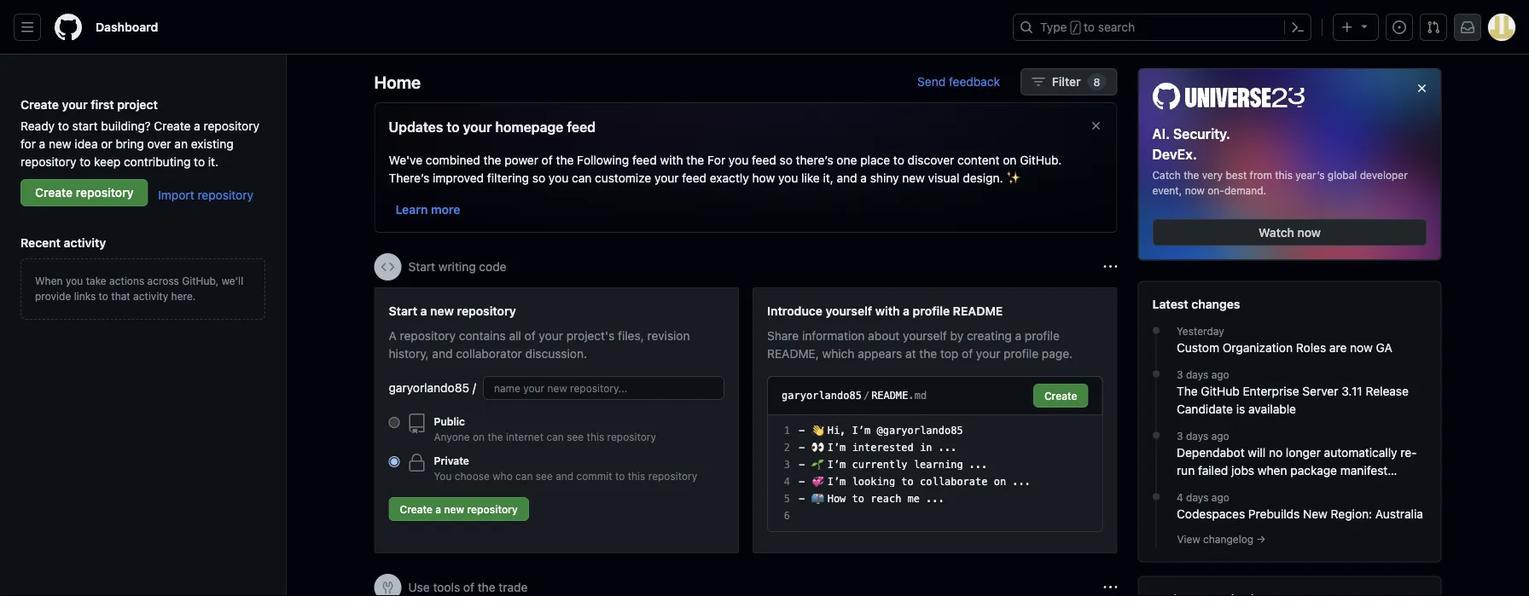 Task type: locate. For each thing, give the bounding box(es) containing it.
0 horizontal spatial so
[[533, 171, 546, 185]]

2 vertical spatial days
[[1187, 492, 1209, 504]]

now
[[1185, 185, 1205, 197], [1298, 225, 1321, 240], [1351, 341, 1373, 355]]

feed up customize
[[633, 153, 657, 167]]

0 vertical spatial this
[[1276, 170, 1293, 181]]

3 down 2
[[784, 459, 791, 471]]

repository down 'who'
[[467, 504, 518, 516]]

a down the you
[[436, 504, 441, 516]]

1 vertical spatial activity
[[133, 290, 168, 302]]

1 vertical spatial and
[[432, 347, 453, 361]]

creating
[[967, 329, 1012, 343]]

/ down collaborator
[[473, 381, 476, 395]]

/ right type
[[1073, 22, 1079, 34]]

changes inside 3 days ago dependabot will no longer automatically re- run failed jobs when package manifest changes
[[1177, 482, 1224, 496]]

ago up dependabot
[[1212, 431, 1230, 443]]

bring
[[116, 137, 144, 151]]

to up shiny
[[894, 153, 905, 167]]

None radio
[[389, 457, 400, 468]]

0 vertical spatial and
[[837, 171, 858, 185]]

2 - from the top
[[799, 442, 805, 454]]

dot fill image
[[1150, 324, 1164, 338], [1150, 429, 1164, 443]]

dot fill image
[[1150, 368, 1164, 381], [1150, 491, 1164, 504]]

to inside when you take actions across github, we'll provide links to that activity here.
[[99, 290, 108, 302]]

0 vertical spatial readme
[[953, 304, 1003, 318]]

public anyone on the internet can see this repository
[[434, 416, 656, 443]]

about
[[868, 329, 900, 343]]

github,
[[182, 275, 219, 287]]

universe23 image
[[1153, 83, 1306, 110]]

4 inside 4 days ago codespaces prebuilds new region: australia
[[1177, 492, 1184, 504]]

longer
[[1286, 446, 1321, 460]]

None submit
[[1034, 384, 1089, 408]]

ago up 'codespaces'
[[1212, 492, 1230, 504]]

discussion.
[[526, 347, 587, 361]]

updates
[[389, 119, 443, 135]]

ago up github
[[1212, 369, 1230, 381]]

days inside 3 days ago the github enterprise server 3.11 release candidate is available
[[1187, 369, 1209, 381]]

0 horizontal spatial 4
[[784, 476, 791, 488]]

share information about yourself by creating a profile readme, which appears at the top of your profile page.
[[767, 329, 1073, 361]]

your up discussion.
[[539, 329, 563, 343]]

codespaces
[[1177, 508, 1246, 522]]

- left 💞️
[[799, 476, 805, 488]]

start right code image
[[408, 260, 435, 274]]

to right commit
[[615, 470, 625, 482]]

send feedback link
[[918, 73, 1000, 91]]

create up an
[[154, 119, 191, 133]]

changes down failed
[[1177, 482, 1224, 496]]

can inside we've combined the power of the following feed with the for you feed so there's one place to discover content on github. there's improved filtering so you can customize your feed exactly how you like it, and a shiny new visual design. ✨
[[572, 171, 592, 185]]

3 for the github enterprise server 3.11 release candidate is available
[[1177, 369, 1184, 381]]

2 vertical spatial and
[[556, 470, 574, 482]]

so down power
[[533, 171, 546, 185]]

start up a
[[389, 304, 418, 318]]

0 vertical spatial on
[[1003, 153, 1017, 167]]

days up dependabot
[[1187, 431, 1209, 443]]

dot fill image for codespaces prebuilds new region: australia
[[1150, 491, 1164, 504]]

the
[[484, 153, 501, 167], [556, 153, 574, 167], [687, 153, 704, 167], [1184, 170, 1200, 181], [920, 347, 937, 361], [488, 431, 503, 443], [478, 581, 496, 595]]

0 vertical spatial with
[[660, 153, 683, 167]]

to left it.
[[194, 155, 205, 169]]

2 horizontal spatial /
[[1073, 22, 1079, 34]]

history,
[[389, 347, 429, 361]]

/
[[1073, 22, 1079, 34], [473, 381, 476, 395], [864, 390, 870, 402]]

3 days ago dependabot will no longer automatically re- run failed jobs when package manifest changes
[[1177, 431, 1418, 496]]

0 horizontal spatial this
[[587, 431, 605, 443]]

2 horizontal spatial this
[[1276, 170, 1293, 181]]

can down following
[[572, 171, 592, 185]]

days up 'codespaces'
[[1187, 492, 1209, 504]]

0 horizontal spatial /
[[473, 381, 476, 395]]

new down discover on the top of the page
[[903, 171, 925, 185]]

a
[[194, 119, 200, 133], [39, 137, 45, 151], [861, 171, 867, 185], [421, 304, 427, 318], [903, 304, 910, 318], [1015, 329, 1022, 343], [436, 504, 441, 516]]

and inside we've combined the power of the following feed with the for you feed so there's one place to discover content on github. there's improved filtering so you can customize your feed exactly how you like it, and a shiny new visual design. ✨
[[837, 171, 858, 185]]

new inside button
[[444, 504, 465, 516]]

the left trade
[[478, 581, 496, 595]]

days up the
[[1187, 369, 1209, 381]]

0 vertical spatial days
[[1187, 369, 1209, 381]]

1 dot fill image from the top
[[1150, 324, 1164, 338]]

start for start writing code
[[408, 260, 435, 274]]

can
[[572, 171, 592, 185], [547, 431, 564, 443], [516, 470, 533, 482]]

1 vertical spatial ago
[[1212, 431, 1230, 443]]

there's
[[796, 153, 834, 167]]

3 up the
[[1177, 369, 1184, 381]]

a left shiny
[[861, 171, 867, 185]]

ago for is
[[1212, 369, 1230, 381]]

a inside button
[[436, 504, 441, 516]]

devex.
[[1153, 146, 1198, 162]]

0 vertical spatial profile
[[913, 304, 950, 318]]

yesterday custom organization roles are now ga
[[1177, 326, 1393, 355]]

days for the
[[1187, 369, 1209, 381]]

1 vertical spatial dot fill image
[[1150, 429, 1164, 443]]

4 inside 1 - 👋 hi, i'm @garyorlando85 2 - 👀 i'm interested in ... 3 - 🌱 i'm currently learning ... 4 - 💞️ i'm looking to collaborate on ... 5 - 📫 how to reach me ... 6
[[784, 476, 791, 488]]

see right 'who'
[[536, 470, 553, 482]]

create down lock image
[[400, 504, 433, 516]]

for
[[20, 137, 36, 151]]

3 inside 3 days ago dependabot will no longer automatically re- run failed jobs when package manifest changes
[[1177, 431, 1184, 443]]

your up "combined"
[[463, 119, 492, 135]]

- left 🌱
[[799, 459, 805, 471]]

new inside we've combined the power of the following feed with the for you feed so there's one place to discover content on github. there's improved filtering so you can customize your feed exactly how you like it, and a shiny new visual design. ✨
[[903, 171, 925, 185]]

i'm up how
[[828, 476, 846, 488]]

the inside share information about yourself by creating a profile readme, which appears at the top of your profile page.
[[920, 347, 937, 361]]

exactly
[[710, 171, 749, 185]]

on inside we've combined the power of the following feed with the for you feed so there's one place to discover content on github. there's improved filtering so you can customize your feed exactly how you like it, and a shiny new visual design. ✨
[[1003, 153, 1017, 167]]

shiny
[[871, 171, 899, 185]]

like
[[802, 171, 820, 185]]

0 vertical spatial now
[[1185, 185, 1205, 197]]

repo image
[[407, 414, 427, 435]]

profile up share information about yourself by creating a profile readme, which appears at the top of your profile page.
[[913, 304, 950, 318]]

you up exactly
[[729, 153, 749, 167]]

improved
[[433, 171, 484, 185]]

start
[[408, 260, 435, 274], [389, 304, 418, 318]]

code image
[[381, 260, 395, 274]]

1 horizontal spatial readme
[[953, 304, 1003, 318]]

3 inside 1 - 👋 hi, i'm @garyorlando85 2 - 👀 i'm interested in ... 3 - 🌱 i'm currently learning ... 4 - 💞️ i'm looking to collaborate on ... 5 - 📫 how to reach me ... 6
[[784, 459, 791, 471]]

0 vertical spatial dot fill image
[[1150, 324, 1164, 338]]

search
[[1099, 20, 1136, 34]]

filter
[[1053, 75, 1081, 89]]

1 vertical spatial on
[[473, 431, 485, 443]]

/ inside type / to search
[[1073, 22, 1079, 34]]

on right anyone
[[473, 431, 485, 443]]

repository inside a repository contains all of your project's files, revision history, and collaborator discussion.
[[400, 329, 456, 343]]

catch
[[1153, 170, 1181, 181]]

1 vertical spatial yourself
[[903, 329, 947, 343]]

2 vertical spatial can
[[516, 470, 533, 482]]

2 dot fill image from the top
[[1150, 491, 1164, 504]]

2 horizontal spatial and
[[837, 171, 858, 185]]

1 horizontal spatial now
[[1298, 225, 1321, 240]]

this inside private you choose who can see and commit to this repository
[[628, 470, 646, 482]]

can right 'who'
[[516, 470, 533, 482]]

package
[[1291, 464, 1338, 478]]

of right top
[[962, 347, 973, 361]]

provide
[[35, 290, 71, 302]]

and left commit
[[556, 470, 574, 482]]

of right power
[[542, 153, 553, 167]]

on inside public anyone on the internet can see this repository
[[473, 431, 485, 443]]

repository up existing
[[204, 119, 260, 133]]

now left on-
[[1185, 185, 1205, 197]]

failed
[[1199, 464, 1229, 478]]

the up filtering
[[484, 153, 501, 167]]

0 vertical spatial see
[[567, 431, 584, 443]]

1 vertical spatial this
[[587, 431, 605, 443]]

dot fill image for dependabot will no longer automatically re- run failed jobs when package manifest changes
[[1150, 429, 1164, 443]]

and down 'one'
[[837, 171, 858, 185]]

0 vertical spatial changes
[[1192, 298, 1241, 312]]

your inside share information about yourself by creating a profile readme, which appears at the top of your profile page.
[[977, 347, 1001, 361]]

when you take actions across github, we'll provide links to that activity here.
[[35, 275, 243, 302]]

your down creating
[[977, 347, 1001, 361]]

new left idea at the left top of the page
[[49, 137, 71, 151]]

0 vertical spatial can
[[572, 171, 592, 185]]

repository down "for"
[[20, 155, 76, 169]]

ago inside 3 days ago the github enterprise server 3.11 release candidate is available
[[1212, 369, 1230, 381]]

garyorlando85 inside create a new repository element
[[389, 381, 470, 395]]

1 vertical spatial readme
[[872, 390, 909, 402]]

here.
[[171, 290, 196, 302]]

create a new repository button
[[389, 498, 529, 522]]

garyorlando85 up repo image
[[389, 381, 470, 395]]

you right filtering
[[549, 171, 569, 185]]

garyorlando85 inside introduce yourself with a profile readme element
[[782, 390, 862, 402]]

ready
[[20, 119, 55, 133]]

of right tools on the bottom left
[[463, 581, 475, 595]]

re-
[[1401, 446, 1418, 460]]

new inside create your first project ready to start building? create a repository for a new idea or bring over an existing repository to keep contributing to it.
[[49, 137, 71, 151]]

hi,
[[828, 425, 846, 437]]

who
[[493, 470, 513, 482]]

2 vertical spatial now
[[1351, 341, 1373, 355]]

repository down the keep
[[76, 186, 134, 200]]

💞️
[[811, 476, 822, 488]]

0 vertical spatial 4
[[784, 476, 791, 488]]

your
[[62, 97, 88, 111], [463, 119, 492, 135], [655, 171, 679, 185], [539, 329, 563, 343], [977, 347, 1001, 361]]

explore element
[[1138, 68, 1442, 597]]

0 horizontal spatial readme
[[872, 390, 909, 402]]

watch now
[[1259, 225, 1321, 240]]

available
[[1249, 403, 1297, 417]]

1 dot fill image from the top
[[1150, 368, 1164, 381]]

for
[[708, 153, 726, 167]]

homepage image
[[55, 14, 82, 41]]

2 dot fill image from the top
[[1150, 429, 1164, 443]]

days inside 4 days ago codespaces prebuilds new region: australia
[[1187, 492, 1209, 504]]

yourself
[[826, 304, 873, 318], [903, 329, 947, 343]]

4 days ago codespaces prebuilds new region: australia
[[1177, 492, 1424, 522]]

-
[[799, 425, 805, 437], [799, 442, 805, 454], [799, 459, 805, 471], [799, 476, 805, 488], [799, 493, 805, 505]]

/ inside create a new repository element
[[473, 381, 476, 395]]

import
[[158, 188, 194, 202]]

why am i seeing this? image
[[1104, 581, 1118, 595]]

event,
[[1153, 185, 1183, 197]]

create inside button
[[400, 504, 433, 516]]

1 horizontal spatial 4
[[1177, 492, 1184, 504]]

0 horizontal spatial see
[[536, 470, 553, 482]]

collaborate
[[920, 476, 988, 488]]

1 vertical spatial start
[[389, 304, 418, 318]]

1 vertical spatial can
[[547, 431, 564, 443]]

/ down appears
[[864, 390, 870, 402]]

we'll
[[222, 275, 243, 287]]

revision
[[648, 329, 690, 343]]

- left 👀
[[799, 442, 805, 454]]

repository right commit
[[649, 470, 698, 482]]

0 vertical spatial activity
[[64, 236, 106, 250]]

see up private you choose who can see and commit to this repository
[[567, 431, 584, 443]]

this right commit
[[628, 470, 646, 482]]

changes up yesterday
[[1192, 298, 1241, 312]]

to left search
[[1084, 20, 1095, 34]]

repository inside private you choose who can see and commit to this repository
[[649, 470, 698, 482]]

watch now link
[[1153, 219, 1428, 246]]

0 vertical spatial start
[[408, 260, 435, 274]]

activity up take
[[64, 236, 106, 250]]

recent activity
[[20, 236, 106, 250]]

now left 'ga'
[[1351, 341, 1373, 355]]

1 horizontal spatial see
[[567, 431, 584, 443]]

create for create a new repository
[[400, 504, 433, 516]]

create up ready
[[20, 97, 59, 111]]

links
[[74, 290, 96, 302]]

0 vertical spatial dot fill image
[[1150, 368, 1164, 381]]

/ inside introduce yourself with a profile readme element
[[864, 390, 870, 402]]

a right "for"
[[39, 137, 45, 151]]

of right all
[[525, 329, 536, 343]]

3 up run at the right of page
[[1177, 431, 1184, 443]]

3 - from the top
[[799, 459, 805, 471]]

2 vertical spatial on
[[994, 476, 1007, 488]]

tools
[[433, 581, 460, 595]]

3 inside 3 days ago the github enterprise server 3.11 release candidate is available
[[1177, 369, 1184, 381]]

2 horizontal spatial can
[[572, 171, 592, 185]]

start writing code
[[408, 260, 507, 274]]

profile left page. at the bottom of page
[[1004, 347, 1039, 361]]

i'm right the hi,
[[852, 425, 871, 437]]

readme up creating
[[953, 304, 1003, 318]]

roles
[[1297, 341, 1327, 355]]

✨
[[1007, 171, 1019, 185]]

changelog
[[1204, 534, 1254, 546]]

- left 📫 at the right of page
[[799, 493, 805, 505]]

activity down across
[[133, 290, 168, 302]]

0 vertical spatial ago
[[1212, 369, 1230, 381]]

repository up commit
[[607, 431, 656, 443]]

commit
[[577, 470, 613, 482]]

1 vertical spatial so
[[533, 171, 546, 185]]

dependabot will no longer automatically re- run failed jobs when package manifest changes link
[[1177, 444, 1428, 496]]

3 ago from the top
[[1212, 492, 1230, 504]]

see inside private you choose who can see and commit to this repository
[[536, 470, 553, 482]]

ago inside 3 days ago dependabot will no longer automatically re- run failed jobs when package manifest changes
[[1212, 431, 1230, 443]]

keep
[[94, 155, 121, 169]]

1 vertical spatial 4
[[1177, 492, 1184, 504]]

2 ago from the top
[[1212, 431, 1230, 443]]

create for create repository
[[35, 186, 73, 200]]

yourself up at
[[903, 329, 947, 343]]

introduce
[[767, 304, 823, 318]]

a right creating
[[1015, 329, 1022, 343]]

0 horizontal spatial with
[[660, 153, 683, 167]]

yourself up information
[[826, 304, 873, 318]]

2 horizontal spatial now
[[1351, 341, 1373, 355]]

4
[[784, 476, 791, 488], [1177, 492, 1184, 504]]

1 ago from the top
[[1212, 369, 1230, 381]]

2 vertical spatial ago
[[1212, 492, 1230, 504]]

your right customize
[[655, 171, 679, 185]]

1 horizontal spatial and
[[556, 470, 574, 482]]

this right from
[[1276, 170, 1293, 181]]

1 horizontal spatial activity
[[133, 290, 168, 302]]

0 vertical spatial so
[[780, 153, 793, 167]]

start inside create a new repository element
[[389, 304, 418, 318]]

profile up page. at the bottom of page
[[1025, 329, 1060, 343]]

4 up 5
[[784, 476, 791, 488]]

security.
[[1174, 126, 1231, 142]]

0 horizontal spatial now
[[1185, 185, 1205, 197]]

...
[[939, 442, 957, 454], [970, 459, 988, 471], [1013, 476, 1031, 488], [926, 493, 945, 505]]

now right watch
[[1298, 225, 1321, 240]]

1 horizontal spatial garyorlando85
[[782, 390, 862, 402]]

days inside 3 days ago dependabot will no longer automatically re- run failed jobs when package manifest changes
[[1187, 431, 1209, 443]]

latest changes
[[1153, 298, 1241, 312]]

send feedback
[[918, 75, 1000, 89]]

to inside private you choose who can see and commit to this repository
[[615, 470, 625, 482]]

4 - from the top
[[799, 476, 805, 488]]

feed left exactly
[[682, 171, 707, 185]]

1 vertical spatial dot fill image
[[1150, 491, 1164, 504]]

create a new repository
[[400, 504, 518, 516]]

profile
[[913, 304, 950, 318], [1025, 329, 1060, 343], [1004, 347, 1039, 361]]

why am i seeing this? image
[[1104, 260, 1118, 274]]

ai. security. devex. catch the very best from this year's global developer event, now on-demand.
[[1153, 126, 1408, 197]]

2 vertical spatial 3
[[784, 459, 791, 471]]

days for dependabot
[[1187, 431, 1209, 443]]

dashboard
[[96, 20, 158, 34]]

to up "combined"
[[447, 119, 460, 135]]

feedback
[[949, 75, 1000, 89]]

new down writing
[[430, 304, 454, 318]]

1 vertical spatial days
[[1187, 431, 1209, 443]]

0 vertical spatial yourself
[[826, 304, 873, 318]]

this
[[1276, 170, 1293, 181], [587, 431, 605, 443], [628, 470, 646, 482]]

None radio
[[389, 417, 400, 429]]

1 vertical spatial 3
[[1177, 431, 1184, 443]]

with left "for"
[[660, 153, 683, 167]]

1 vertical spatial changes
[[1177, 482, 1224, 496]]

0 vertical spatial 3
[[1177, 369, 1184, 381]]

i'm right 🌱
[[828, 459, 846, 471]]

... right collaborate
[[1013, 476, 1031, 488]]

1 vertical spatial now
[[1298, 225, 1321, 240]]

0 horizontal spatial and
[[432, 347, 453, 361]]

the left very
[[1184, 170, 1200, 181]]

prebuilds
[[1249, 508, 1300, 522]]

at
[[906, 347, 916, 361]]

run
[[1177, 464, 1195, 478]]

1 horizontal spatial yourself
[[903, 329, 947, 343]]

create your first project ready to start building? create a repository for a new idea or bring over an existing repository to keep contributing to it.
[[20, 97, 260, 169]]

dot fill image for custom organization roles are now ga
[[1150, 324, 1164, 338]]

take
[[86, 275, 106, 287]]

customize
[[595, 171, 652, 185]]

1 vertical spatial with
[[876, 304, 900, 318]]

1 vertical spatial see
[[536, 470, 553, 482]]

readme down appears
[[872, 390, 909, 402]]

1 horizontal spatial this
[[628, 470, 646, 482]]

0 horizontal spatial can
[[516, 470, 533, 482]]

1 horizontal spatial /
[[864, 390, 870, 402]]

and inside private you choose who can see and commit to this repository
[[556, 470, 574, 482]]

feed up following
[[567, 119, 596, 135]]

1 horizontal spatial can
[[547, 431, 564, 443]]

contains
[[459, 329, 506, 343]]

can right internet
[[547, 431, 564, 443]]

watch
[[1259, 225, 1295, 240]]

command palette image
[[1292, 20, 1305, 34]]

learn more link
[[396, 202, 461, 216]]

none radio inside create a new repository element
[[389, 457, 400, 468]]

garyorlando85 up 👋
[[782, 390, 862, 402]]

0 horizontal spatial garyorlando85
[[389, 381, 470, 395]]

2 vertical spatial this
[[628, 470, 646, 482]]

ago inside 4 days ago codespaces prebuilds new region: australia
[[1212, 492, 1230, 504]]

to down idea at the left top of the page
[[80, 155, 91, 169]]

on right collaborate
[[994, 476, 1007, 488]]

.md
[[909, 390, 927, 402]]

create up recent activity
[[35, 186, 73, 200]]



Task type: vqa. For each thing, say whether or not it's contained in the screenshot.
bottommost AND
yes



Task type: describe. For each thing, give the bounding box(es) containing it.
yourself inside share information about yourself by creating a profile readme, which appears at the top of your profile page.
[[903, 329, 947, 343]]

combined
[[426, 153, 480, 167]]

5 - from the top
[[799, 493, 805, 505]]

manifest
[[1341, 464, 1388, 478]]

to right how
[[852, 493, 865, 505]]

custom organization roles are now ga link
[[1177, 339, 1428, 357]]

page.
[[1042, 347, 1073, 361]]

git pull request image
[[1427, 20, 1441, 34]]

feed up the how
[[752, 153, 777, 167]]

trade
[[499, 581, 528, 595]]

1 horizontal spatial with
[[876, 304, 900, 318]]

we've
[[389, 153, 423, 167]]

existing
[[191, 137, 234, 151]]

ago for failed
[[1212, 431, 1230, 443]]

can inside public anyone on the internet can see this repository
[[547, 431, 564, 443]]

create for create your first project ready to start building? create a repository for a new idea or bring over an existing repository to keep contributing to it.
[[20, 97, 59, 111]]

1 - from the top
[[799, 425, 805, 437]]

... right me
[[926, 493, 945, 505]]

repository inside public anyone on the internet can see this repository
[[607, 431, 656, 443]]

of inside we've combined the power of the following feed with the for you feed so there's one place to discover content on github. there's improved filtering so you can customize your feed exactly how you like it, and a shiny new visual design. ✨
[[542, 153, 553, 167]]

import repository link
[[158, 188, 254, 202]]

to up me
[[902, 476, 914, 488]]

1
[[784, 425, 791, 437]]

dependabot
[[1177, 446, 1245, 460]]

appears
[[858, 347, 903, 361]]

create repository link
[[20, 179, 148, 207]]

content
[[958, 153, 1000, 167]]

use
[[408, 581, 430, 595]]

activity inside when you take actions across github, we'll provide links to that activity here.
[[133, 290, 168, 302]]

the left "for"
[[687, 153, 704, 167]]

code
[[479, 260, 507, 274]]

no
[[1269, 446, 1283, 460]]

this inside public anyone on the internet can see this repository
[[587, 431, 605, 443]]

repository inside create repository link
[[76, 186, 134, 200]]

dashboard link
[[89, 14, 165, 41]]

garyorlando85 for garyorlando85 / readme .md
[[782, 390, 862, 402]]

will
[[1248, 446, 1266, 460]]

we've combined the power of the following feed with the for you feed so there's one place to discover content on github. there's improved filtering so you can customize your feed exactly how you like it, and a shiny new visual design. ✨
[[389, 153, 1062, 185]]

power
[[505, 153, 539, 167]]

this inside ai. security. devex. catch the very best from this year's global developer event, now on-demand.
[[1276, 170, 1293, 181]]

information
[[802, 329, 865, 343]]

5
[[784, 493, 791, 505]]

the inside ai. security. devex. catch the very best from this year's global developer event, now on-demand.
[[1184, 170, 1200, 181]]

/ for type / to search
[[1073, 22, 1079, 34]]

of inside share information about yourself by creating a profile readme, which appears at the top of your profile page.
[[962, 347, 973, 361]]

now inside ai. security. devex. catch the very best from this year's global developer event, now on-demand.
[[1185, 185, 1205, 197]]

your inside we've combined the power of the following feed with the for you feed so there's one place to discover content on github. there's improved filtering so you can customize your feed exactly how you like it, and a shiny new visual design. ✨
[[655, 171, 679, 185]]

a up share information about yourself by creating a profile readme, which appears at the top of your profile page.
[[903, 304, 910, 318]]

the left following
[[556, 153, 574, 167]]

home
[[374, 72, 421, 92]]

→
[[1257, 534, 1266, 546]]

discover
[[908, 153, 955, 167]]

latest
[[1153, 298, 1189, 312]]

notifications image
[[1461, 20, 1475, 34]]

ai.
[[1153, 126, 1170, 142]]

3.11
[[1342, 385, 1363, 399]]

lock image
[[407, 453, 427, 474]]

jobs
[[1232, 464, 1255, 478]]

introduce yourself with a profile readme element
[[753, 288, 1118, 554]]

there's
[[389, 171, 430, 185]]

1 - 👋 hi, i'm @garyorlando85 2 - 👀 i'm interested in ... 3 - 🌱 i'm currently learning ... 4 - 💞️ i'm looking to collaborate on ... 5 - 📫 how to reach me ... 6
[[784, 425, 1031, 522]]

a inside we've combined the power of the following feed with the for you feed so there's one place to discover content on github. there's improved filtering so you can customize your feed exactly how you like it, and a shiny new visual design. ✨
[[861, 171, 867, 185]]

yesterday
[[1177, 326, 1225, 338]]

... up learning
[[939, 442, 957, 454]]

issue opened image
[[1393, 20, 1407, 34]]

see inside public anyone on the internet can see this repository
[[567, 431, 584, 443]]

internet
[[506, 431, 544, 443]]

share
[[767, 329, 799, 343]]

currently
[[852, 459, 908, 471]]

files,
[[618, 329, 644, 343]]

the inside public anyone on the internet can see this repository
[[488, 431, 503, 443]]

1 vertical spatial profile
[[1025, 329, 1060, 343]]

close image
[[1416, 82, 1429, 95]]

from
[[1250, 170, 1273, 181]]

building?
[[101, 119, 151, 133]]

your inside create your first project ready to start building? create a repository for a new idea or bring over an existing repository to keep contributing to it.
[[62, 97, 88, 111]]

Repository name text field
[[483, 376, 725, 400]]

codespaces prebuilds new region: australia link
[[1177, 506, 1428, 524]]

0 horizontal spatial activity
[[64, 236, 106, 250]]

organization
[[1223, 341, 1293, 355]]

triangle down image
[[1358, 19, 1372, 33]]

/ for garyorlando85 /
[[473, 381, 476, 395]]

you left like
[[779, 171, 798, 185]]

and inside a repository contains all of your project's files, revision history, and collaborator discussion.
[[432, 347, 453, 361]]

an
[[175, 137, 188, 151]]

x image
[[1090, 119, 1103, 133]]

use tools of the trade
[[408, 581, 528, 595]]

github.
[[1020, 153, 1062, 167]]

when
[[35, 275, 63, 287]]

dot fill image for the github enterprise server 3.11 release candidate is available
[[1150, 368, 1164, 381]]

in
[[920, 442, 933, 454]]

send
[[918, 75, 946, 89]]

none submit inside introduce yourself with a profile readme element
[[1034, 384, 1089, 408]]

now inside yesterday custom organization roles are now ga
[[1351, 341, 1373, 355]]

very
[[1203, 170, 1223, 181]]

on inside 1 - 👋 hi, i'm @garyorlando85 2 - 👀 i'm interested in ... 3 - 🌱 i'm currently learning ... 4 - 💞️ i'm looking to collaborate on ... 5 - 📫 how to reach me ... 6
[[994, 476, 1007, 488]]

year's
[[1296, 170, 1325, 181]]

1 horizontal spatial so
[[780, 153, 793, 167]]

australia
[[1376, 508, 1424, 522]]

updates to your homepage feed
[[389, 119, 596, 135]]

plus image
[[1341, 20, 1355, 34]]

of inside a repository contains all of your project's files, revision history, and collaborator discussion.
[[525, 329, 536, 343]]

filter image
[[1032, 75, 1046, 89]]

can inside private you choose who can see and commit to this repository
[[516, 470, 533, 482]]

tools image
[[381, 581, 395, 595]]

release
[[1366, 385, 1409, 399]]

enterprise
[[1243, 385, 1300, 399]]

@garyorlando85
[[877, 425, 963, 437]]

learning
[[914, 459, 963, 471]]

design.
[[963, 171, 1004, 185]]

a up history,
[[421, 304, 427, 318]]

garyorlando85 for garyorlando85 /
[[389, 381, 470, 395]]

writing
[[439, 260, 476, 274]]

across
[[147, 275, 179, 287]]

a repository contains all of your project's files, revision history, and collaborator discussion.
[[389, 329, 690, 361]]

repository up "contains" at the bottom of the page
[[457, 304, 516, 318]]

0 horizontal spatial yourself
[[826, 304, 873, 318]]

you inside when you take actions across github, we'll provide links to that activity here.
[[66, 275, 83, 287]]

is
[[1237, 403, 1246, 417]]

collaborator
[[456, 347, 522, 361]]

view changelog → link
[[1178, 534, 1266, 546]]

type / to search
[[1041, 20, 1136, 34]]

start a new repository
[[389, 304, 516, 318]]

more
[[431, 202, 461, 216]]

3 for dependabot will no longer automatically re- run failed jobs when package manifest changes
[[1177, 431, 1184, 443]]

your inside a repository contains all of your project's files, revision history, and collaborator discussion.
[[539, 329, 563, 343]]

demand.
[[1225, 185, 1267, 197]]

a
[[389, 329, 397, 343]]

start
[[72, 119, 98, 133]]

a inside share information about yourself by creating a profile readme, which appears at the top of your profile page.
[[1015, 329, 1022, 343]]

choose
[[455, 470, 490, 482]]

... up collaborate
[[970, 459, 988, 471]]

view changelog →
[[1178, 534, 1266, 546]]

top
[[941, 347, 959, 361]]

start for start a new repository
[[389, 304, 418, 318]]

candidate
[[1177, 403, 1234, 417]]

a up existing
[[194, 119, 200, 133]]

repository inside create a new repository button
[[467, 504, 518, 516]]

first
[[91, 97, 114, 111]]

create a new repository element
[[389, 302, 725, 528]]

with inside we've combined the power of the following feed with the for you feed so there's one place to discover content on github. there's improved filtering so you can customize your feed exactly how you like it, and a shiny new visual design. ✨
[[660, 153, 683, 167]]

repository down it.
[[198, 188, 254, 202]]

to left start
[[58, 119, 69, 133]]

actions
[[109, 275, 144, 287]]

create repository
[[35, 186, 134, 200]]

none radio inside create a new repository element
[[389, 417, 400, 429]]

to inside we've combined the power of the following feed with the for you feed so there's one place to discover content on github. there's improved filtering so you can customize your feed exactly how you like it, and a shiny new visual design. ✨
[[894, 153, 905, 167]]

idea
[[75, 137, 98, 151]]

/ for garyorlando85 / readme .md
[[864, 390, 870, 402]]

days for codespaces
[[1187, 492, 1209, 504]]

i'm down the hi,
[[828, 442, 846, 454]]

2 vertical spatial profile
[[1004, 347, 1039, 361]]



